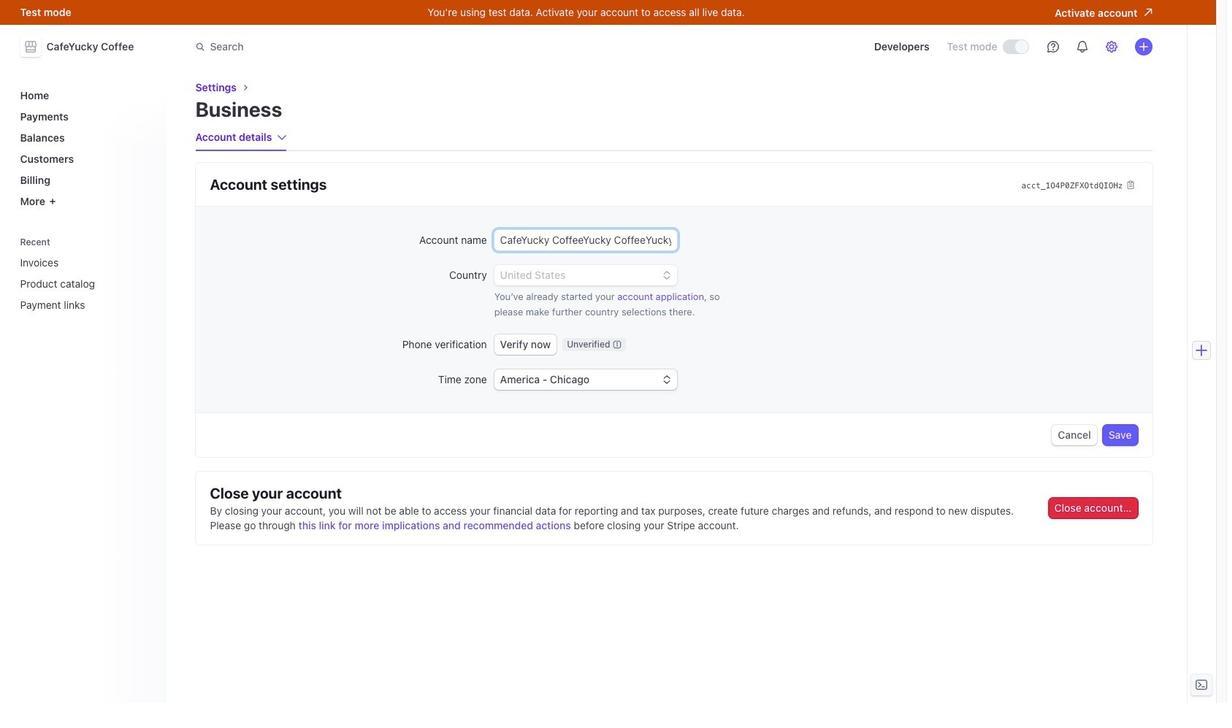 Task type: vqa. For each thing, say whether or not it's contained in the screenshot.
Payments link
no



Task type: describe. For each thing, give the bounding box(es) containing it.
Company text field
[[495, 230, 677, 251]]

core navigation links element
[[14, 83, 158, 213]]

Test mode checkbox
[[1004, 40, 1029, 53]]

1 recent element from the top
[[14, 232, 158, 317]]

Search text field
[[187, 33, 599, 60]]

2 recent element from the top
[[14, 251, 158, 317]]



Task type: locate. For each thing, give the bounding box(es) containing it.
help image
[[1048, 41, 1059, 53]]

None search field
[[187, 33, 599, 60]]

notifications image
[[1077, 41, 1089, 53]]

settings image
[[1106, 41, 1118, 53]]

recent element
[[14, 232, 158, 317], [14, 251, 158, 317]]

clear history image
[[143, 238, 152, 247]]



